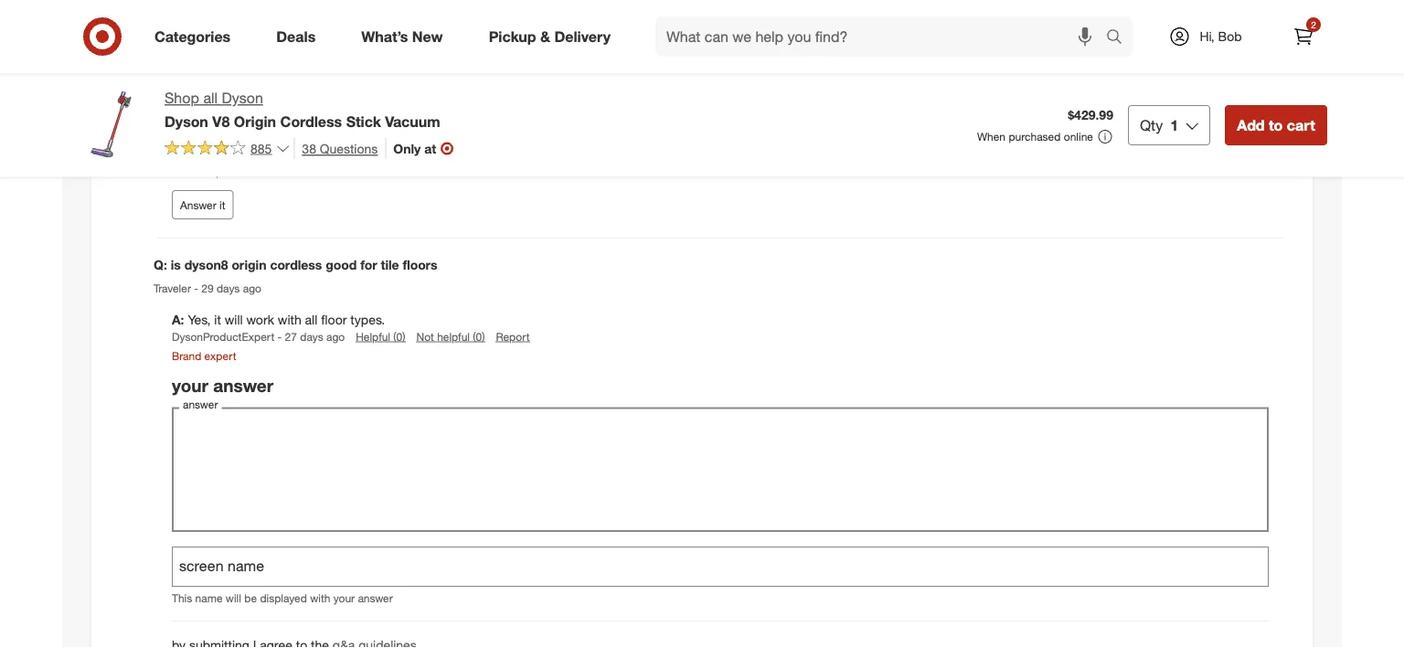 Task type: locate. For each thing, give the bounding box(es) containing it.
not helpful  (0)
[[416, 145, 485, 159], [416, 330, 485, 343]]

days
[[209, 97, 232, 110], [300, 145, 323, 159], [217, 281, 240, 295], [300, 330, 323, 343]]

this name will be displayed with your answer
[[172, 591, 393, 605]]

charging
[[640, 72, 693, 88]]

categories
[[154, 27, 231, 45]]

not down floors
[[416, 330, 434, 343]]

2 helpful  (0) button from the top
[[356, 329, 405, 344]]

brand down yes,
[[172, 349, 201, 363]]

online
[[1064, 130, 1093, 143]]

ago down origin
[[243, 281, 261, 295]]

ago right "38"
[[326, 145, 345, 159]]

image of dyson v8 origin cordless stick vacuum image
[[77, 88, 150, 161]]

2 not helpful  (0) from the top
[[416, 330, 485, 343]]

-
[[186, 97, 190, 110], [278, 145, 282, 159], [194, 281, 198, 295], [278, 330, 282, 343]]

0 vertical spatial not helpful  (0)
[[416, 145, 485, 159]]

0 vertical spatial brand
[[172, 164, 201, 178]]

0 vertical spatial all
[[697, 72, 711, 88]]

it right answer
[[219, 198, 225, 212]]

helpful down stick
[[356, 145, 390, 159]]

0 vertical spatial brand expert
[[172, 164, 236, 178]]

brand for yes, it will work with all floor types.
[[172, 349, 201, 363]]

$429.99
[[1068, 107, 1113, 123]]

27 left "38"
[[285, 145, 297, 159]]

will left be
[[226, 591, 241, 605]]

provide
[[598, 127, 641, 143]]

1 horizontal spatial and
[[543, 72, 566, 88]]

0 vertical spatial helpful  (0) button
[[356, 144, 405, 160]]

1 horizontal spatial your
[[333, 591, 355, 605]]

0 vertical spatial not helpful  (0) button
[[416, 144, 485, 160]]

not helpful  (0) down vacuum
[[416, 145, 485, 159]]

0 vertical spatial helpful  (0)
[[356, 145, 405, 159]]

has
[[581, 72, 602, 88]]

please
[[188, 127, 226, 143]]

2 horizontal spatial all
[[697, 72, 711, 88]]

1 expert from the top
[[204, 164, 236, 178]]

origin
[[234, 112, 276, 130]]

with right work
[[278, 311, 301, 327]]

27
[[285, 145, 297, 159], [285, 330, 297, 343]]

1 helpful from the top
[[356, 145, 390, 159]]

my
[[171, 72, 189, 88]]

2 not helpful  (0) button from the top
[[416, 329, 485, 344]]

2 q: from the top
[[154, 257, 167, 273]]

will
[[225, 311, 243, 327], [226, 591, 241, 605]]

deals link
[[261, 16, 338, 57]]

1 vertical spatial helpful  (0) button
[[356, 329, 405, 344]]

2 a: from the top
[[172, 311, 184, 327]]

a: left yes,
[[172, 311, 184, 327]]

q: for q: is dyson8 origin cordless good for tile floors
[[154, 257, 167, 273]]

dyson
[[222, 89, 263, 107], [165, 112, 208, 130], [868, 127, 904, 143]]

brand for please feel free to email askdysonus@dyson.com  and we are happy to provide you with support.  best wishes, teanna    dyson expert
[[172, 164, 201, 178]]

attempt
[[439, 72, 487, 88]]

name
[[195, 591, 223, 605]]

expert up the your answer
[[204, 349, 236, 363]]

it
[[531, 72, 539, 88], [569, 72, 577, 88], [219, 198, 225, 212], [214, 311, 221, 327]]

to right the add on the top right
[[1269, 116, 1283, 134]]

1 vertical spatial dysonproductexpert - 27 days ago
[[172, 330, 345, 343]]

2 brand expert from the top
[[172, 349, 236, 363]]

1 not helpful  (0) button from the top
[[416, 144, 485, 160]]

1 not helpful  (0) from the top
[[416, 145, 485, 159]]

search button
[[1098, 16, 1142, 60]]

not
[[416, 145, 434, 159], [416, 330, 434, 343]]

1 helpful  (0) from the top
[[356, 145, 405, 159]]

0 horizontal spatial and
[[478, 127, 499, 143]]

q: is dyson8 origin cordless good for tile floors traveler - 29 days ago
[[154, 257, 437, 295]]

0 vertical spatial helpful
[[437, 145, 470, 159]]

helpful  (0)
[[356, 145, 405, 159], [356, 330, 405, 343]]

dyson up origin
[[222, 89, 263, 107]]

1 vertical spatial with
[[278, 311, 301, 327]]

all inside "q: my vacuum flashes a single red light when i attempt to use it and it has been charging all day, does this mean the product is defective? tatum - 28 days ago"
[[697, 72, 711, 88]]

0 vertical spatial will
[[225, 311, 243, 327]]

1 vertical spatial all
[[203, 89, 218, 107]]

0 vertical spatial 27
[[285, 145, 297, 159]]

helpful  (0) button down types.
[[356, 329, 405, 344]]

not helpful  (0) button left report button
[[416, 329, 485, 344]]

1 vertical spatial and
[[478, 127, 499, 143]]

all left the day,
[[697, 72, 711, 88]]

1 dysonproductexpert from the top
[[172, 145, 274, 159]]

0 vertical spatial helpful
[[356, 145, 390, 159]]

2 dysonproductexpert from the top
[[172, 330, 274, 343]]

helpful  (0) button for all
[[356, 329, 405, 344]]

with
[[669, 127, 692, 143], [278, 311, 301, 327], [310, 591, 330, 605]]

1 dysonproductexpert - 27 days ago from the top
[[172, 145, 345, 159]]

not helpful  (0) left the report
[[416, 330, 485, 343]]

to right free
[[280, 127, 291, 143]]

it inside button
[[219, 198, 225, 212]]

1 horizontal spatial is
[[913, 72, 923, 88]]

2 27 from the top
[[285, 330, 297, 343]]

dysonproductexpert
[[172, 145, 274, 159], [172, 330, 274, 343]]

2 helpful from the top
[[356, 330, 390, 343]]

brand
[[172, 164, 201, 178], [172, 349, 201, 363]]

expert
[[908, 127, 946, 143]]

1 vertical spatial not helpful  (0)
[[416, 330, 485, 343]]

helpful  (0) button down askdysonus@dyson.com
[[356, 144, 405, 160]]

for
[[360, 257, 377, 273]]

answer
[[180, 198, 216, 212]]

answer it
[[180, 198, 225, 212]]

1 a: from the top
[[172, 127, 184, 143]]

1 helpful from the top
[[437, 145, 470, 159]]

dysonproductexpert - 27 days ago down work
[[172, 330, 345, 343]]

1 vertical spatial dysonproductexpert
[[172, 330, 274, 343]]

cart
[[1287, 116, 1315, 134]]

dysonproductexpert - 27 days ago for will
[[172, 330, 345, 343]]

29
[[201, 281, 214, 295]]

1 vertical spatial helpful
[[356, 330, 390, 343]]

shop all dyson dyson v8 origin cordless stick vacuum
[[165, 89, 440, 130]]

been
[[606, 72, 636, 88]]

q:
[[154, 72, 167, 88], [154, 257, 167, 273]]

with right you
[[669, 127, 692, 143]]

is right product
[[913, 72, 923, 88]]

purchased
[[1009, 130, 1061, 143]]

helpful
[[356, 145, 390, 159], [356, 330, 390, 343]]

27 down a: yes, it will work with all floor types.
[[285, 330, 297, 343]]

brand expert up the your answer
[[172, 349, 236, 363]]

work
[[246, 311, 274, 327]]

1 vertical spatial expert
[[204, 349, 236, 363]]

q: inside q: is dyson8 origin cordless good for tile floors traveler - 29 days ago
[[154, 257, 167, 273]]

expert for it
[[204, 349, 236, 363]]

&
[[540, 27, 550, 45]]

0 vertical spatial and
[[543, 72, 566, 88]]

days inside "q: my vacuum flashes a single red light when i attempt to use it and it has been charging all day, does this mean the product is defective? tatum - 28 days ago"
[[209, 97, 232, 110]]

ago down "floor" on the left of the page
[[326, 330, 345, 343]]

does
[[742, 72, 772, 88]]

day,
[[714, 72, 738, 88]]

will left work
[[225, 311, 243, 327]]

1 vertical spatial a:
[[172, 311, 184, 327]]

brand expert
[[172, 164, 236, 178], [172, 349, 236, 363]]

2
[[1311, 19, 1316, 30]]

your right displayed
[[333, 591, 355, 605]]

dysonproductexpert down yes,
[[172, 330, 274, 343]]

2 expert from the top
[[204, 349, 236, 363]]

not for types.
[[416, 330, 434, 343]]

helpful for we
[[437, 145, 470, 159]]

0 vertical spatial not
[[416, 145, 434, 159]]

expert down 885 link in the left top of the page
[[204, 164, 236, 178]]

dyson down 28
[[165, 112, 208, 130]]

wishes,
[[778, 127, 820, 143]]

1 vertical spatial is
[[171, 257, 181, 273]]

not helpful  (0) button
[[416, 144, 485, 160], [416, 329, 485, 344]]

1 vertical spatial not
[[416, 330, 434, 343]]

all left "floor" on the left of the page
[[305, 311, 317, 327]]

with right displayed
[[310, 591, 330, 605]]

0 vertical spatial dysonproductexpert
[[172, 145, 274, 159]]

helpful left the report
[[437, 330, 470, 343]]

q: up traveler
[[154, 257, 167, 273]]

q: left "my"
[[154, 72, 167, 88]]

0 vertical spatial answer
[[213, 375, 273, 396]]

None text field
[[172, 547, 1269, 587]]

a:
[[172, 127, 184, 143], [172, 311, 184, 327]]

brand expert down 885 link in the left top of the page
[[172, 164, 236, 178]]

all down vacuum
[[203, 89, 218, 107]]

your
[[172, 375, 208, 396], [333, 591, 355, 605]]

2 vertical spatial all
[[305, 311, 317, 327]]

1 vertical spatial helpful  (0)
[[356, 330, 405, 343]]

1 helpful  (0) button from the top
[[356, 144, 405, 160]]

a: left "please"
[[172, 127, 184, 143]]

0 vertical spatial your
[[172, 375, 208, 396]]

0 vertical spatial with
[[669, 127, 692, 143]]

not helpful  (0) button for we
[[416, 144, 485, 160]]

dysonproductexpert - 27 days ago down free
[[172, 145, 345, 159]]

it left the has at top
[[569, 72, 577, 88]]

not helpful  (0) button down vacuum
[[416, 144, 485, 160]]

days up v8
[[209, 97, 232, 110]]

1 27 from the top
[[285, 145, 297, 159]]

shop
[[165, 89, 199, 107]]

2 vertical spatial with
[[310, 591, 330, 605]]

2 helpful from the top
[[437, 330, 470, 343]]

1 brand from the top
[[172, 164, 201, 178]]

helpful  (0) down types.
[[356, 330, 405, 343]]

helpful down types.
[[356, 330, 390, 343]]

0 horizontal spatial with
[[278, 311, 301, 327]]

is up traveler
[[171, 257, 181, 273]]

2 dysonproductexpert - 27 days ago from the top
[[172, 330, 345, 343]]

is inside "q: my vacuum flashes a single red light when i attempt to use it and it has been charging all day, does this mean the product is defective? tatum - 28 days ago"
[[913, 72, 923, 88]]

is
[[913, 72, 923, 88], [171, 257, 181, 273]]

helpful  (0) button
[[356, 144, 405, 160], [356, 329, 405, 344]]

ago inside "q: my vacuum flashes a single red light when i attempt to use it and it has been charging all day, does this mean the product is defective? tatum - 28 days ago"
[[235, 97, 254, 110]]

2 horizontal spatial with
[[669, 127, 692, 143]]

v8
[[212, 112, 230, 130]]

2 brand from the top
[[172, 349, 201, 363]]

answer it button
[[172, 190, 234, 219]]

add to cart button
[[1225, 105, 1327, 145]]

days inside q: is dyson8 origin cordless good for tile floors traveler - 29 days ago
[[217, 281, 240, 295]]

expert
[[204, 164, 236, 178], [204, 349, 236, 363]]

- left 28
[[186, 97, 190, 110]]

- right 885
[[278, 145, 282, 159]]

days right '29'
[[217, 281, 240, 295]]

0 horizontal spatial all
[[203, 89, 218, 107]]

1 horizontal spatial answer
[[358, 591, 393, 605]]

q: inside "q: my vacuum flashes a single red light when i attempt to use it and it has been charging all day, does this mean the product is defective? tatum - 28 days ago"
[[154, 72, 167, 88]]

None text field
[[172, 407, 1269, 532]]

27 for email
[[285, 145, 297, 159]]

0 horizontal spatial is
[[171, 257, 181, 273]]

1 vertical spatial 27
[[285, 330, 297, 343]]

0 vertical spatial is
[[913, 72, 923, 88]]

0 vertical spatial q:
[[154, 72, 167, 88]]

1 vertical spatial not helpful  (0) button
[[416, 329, 485, 344]]

helpful  (0) down askdysonus@dyson.com
[[356, 145, 405, 159]]

add to cart
[[1237, 116, 1315, 134]]

helpful for all
[[356, 330, 390, 343]]

0 vertical spatial dysonproductexpert - 27 days ago
[[172, 145, 345, 159]]

2 helpful  (0) from the top
[[356, 330, 405, 343]]

cordless
[[280, 112, 342, 130]]

0 vertical spatial a:
[[172, 127, 184, 143]]

brand up answer
[[172, 164, 201, 178]]

1 horizontal spatial with
[[310, 591, 330, 605]]

and left we
[[478, 127, 499, 143]]

2 not from the top
[[416, 330, 434, 343]]

traveler
[[154, 281, 191, 295]]

1 vertical spatial helpful
[[437, 330, 470, 343]]

dysonproductexpert - 27 days ago
[[172, 145, 345, 159], [172, 330, 345, 343]]

helpful right at
[[437, 145, 470, 159]]

0 vertical spatial expert
[[204, 164, 236, 178]]

only
[[393, 140, 421, 156]]

1 vertical spatial brand expert
[[172, 349, 236, 363]]

not down askdysonus@dyson.com
[[416, 145, 434, 159]]

1 vertical spatial q:
[[154, 257, 167, 273]]

1 brand expert from the top
[[172, 164, 236, 178]]

good
[[326, 257, 357, 273]]

your down yes,
[[172, 375, 208, 396]]

ago up origin
[[235, 97, 254, 110]]

to left use
[[490, 72, 502, 88]]

and right use
[[543, 72, 566, 88]]

1 q: from the top
[[154, 72, 167, 88]]

brand expert for please
[[172, 164, 236, 178]]

at
[[424, 140, 436, 156]]

1 not from the top
[[416, 145, 434, 159]]

1 vertical spatial brand
[[172, 349, 201, 363]]

helpful for types.
[[437, 330, 470, 343]]

- left '29'
[[194, 281, 198, 295]]

dyson left expert
[[868, 127, 904, 143]]

answer
[[213, 375, 273, 396], [358, 591, 393, 605]]

dysonproductexpert down "please"
[[172, 145, 274, 159]]



Task type: describe. For each thing, give the bounding box(es) containing it.
a: yes, it will work with all floor types.
[[172, 311, 385, 327]]

q: my vacuum flashes a single red light when i attempt to use it and it has been charging all day, does this mean the product is defective? tatum - 28 days ago
[[154, 72, 989, 110]]

product
[[862, 72, 909, 88]]

askdysonus@dyson.com
[[329, 127, 474, 143]]

happy
[[545, 127, 580, 143]]

tatum
[[154, 97, 183, 110]]

we
[[503, 127, 519, 143]]

885
[[250, 140, 272, 156]]

a: please feel free to email askdysonus@dyson.com  and we are happy to provide you with support.  best wishes, teanna    dyson expert
[[172, 127, 946, 143]]

(0) down tile
[[393, 330, 405, 343]]

pickup & delivery link
[[473, 16, 634, 57]]

you
[[645, 127, 665, 143]]

tile
[[381, 257, 399, 273]]

to inside button
[[1269, 116, 1283, 134]]

2 horizontal spatial dyson
[[868, 127, 904, 143]]

pickup & delivery
[[489, 27, 611, 45]]

days down email
[[300, 145, 323, 159]]

floors
[[403, 257, 437, 273]]

38
[[302, 140, 316, 156]]

1 horizontal spatial dyson
[[222, 89, 263, 107]]

delivery
[[554, 27, 611, 45]]

28
[[193, 97, 206, 110]]

885 link
[[165, 138, 290, 160]]

to right happy
[[583, 127, 595, 143]]

only at
[[393, 140, 436, 156]]

mean
[[801, 72, 835, 88]]

report button
[[496, 329, 530, 344]]

a: for a: please feel free to email askdysonus@dyson.com  and we are happy to provide you with support.  best wishes, teanna    dyson expert
[[172, 127, 184, 143]]

use
[[506, 72, 528, 88]]

report
[[496, 330, 530, 343]]

with for a: yes, it will work with all floor types.
[[278, 311, 301, 327]]

support.
[[696, 127, 744, 143]]

0 horizontal spatial your
[[172, 375, 208, 396]]

it right use
[[531, 72, 539, 88]]

new
[[412, 27, 443, 45]]

with for this name will be displayed with your answer
[[310, 591, 330, 605]]

this
[[775, 72, 798, 88]]

when
[[395, 72, 428, 88]]

bob
[[1218, 28, 1242, 44]]

categories link
[[139, 16, 253, 57]]

helpful  (0) for askdysonus@dyson.com
[[356, 145, 405, 159]]

qty 1
[[1140, 116, 1178, 134]]

not helpful  (0) for types.
[[416, 330, 485, 343]]

flashes
[[244, 72, 287, 88]]

(0) down askdysonus@dyson.com
[[393, 145, 405, 159]]

and inside "q: my vacuum flashes a single red light when i attempt to use it and it has been charging all day, does this mean the product is defective? tatum - 28 days ago"
[[543, 72, 566, 88]]

q: for q: my vacuum flashes a single red light when i attempt to use it and it has been charging all day, does this mean the product is defective?
[[154, 72, 167, 88]]

0 horizontal spatial dyson
[[165, 112, 208, 130]]

dysonproductexpert for it
[[172, 330, 274, 343]]

vacuum
[[192, 72, 240, 88]]

27 for with
[[285, 330, 297, 343]]

- inside "q: my vacuum flashes a single red light when i attempt to use it and it has been charging all day, does this mean the product is defective? tatum - 28 days ago"
[[186, 97, 190, 110]]

38 questions link
[[294, 138, 378, 159]]

yes,
[[188, 311, 211, 327]]

teanna
[[824, 127, 864, 143]]

feel
[[230, 127, 250, 143]]

origin
[[232, 257, 266, 273]]

0 horizontal spatial answer
[[213, 375, 273, 396]]

light
[[365, 72, 391, 88]]

hi, bob
[[1200, 28, 1242, 44]]

not for we
[[416, 145, 434, 159]]

1 horizontal spatial all
[[305, 311, 317, 327]]

free
[[254, 127, 276, 143]]

(0) right at
[[473, 145, 485, 159]]

it right yes,
[[214, 311, 221, 327]]

types.
[[350, 311, 385, 327]]

to inside "q: my vacuum flashes a single red light when i attempt to use it and it has been charging all day, does this mean the product is defective? tatum - 28 days ago"
[[490, 72, 502, 88]]

1 vertical spatial your
[[333, 591, 355, 605]]

are
[[523, 127, 541, 143]]

the
[[839, 72, 858, 88]]

deals
[[276, 27, 316, 45]]

helpful  (0) for all
[[356, 330, 405, 343]]

what's new
[[361, 27, 443, 45]]

not helpful  (0) button for types.
[[416, 329, 485, 344]]

ago inside q: is dyson8 origin cordless good for tile floors traveler - 29 days ago
[[243, 281, 261, 295]]

questions
[[320, 140, 378, 156]]

not helpful  (0) for we
[[416, 145, 485, 159]]

single
[[302, 72, 338, 88]]

a: for a: yes, it will work with all floor types.
[[172, 311, 184, 327]]

cordless
[[270, 257, 322, 273]]

displayed
[[260, 591, 307, 605]]

dysonproductexpert for feel
[[172, 145, 274, 159]]

stick
[[346, 112, 381, 130]]

email
[[295, 127, 325, 143]]

- inside q: is dyson8 origin cordless good for tile floors traveler - 29 days ago
[[194, 281, 198, 295]]

be
[[244, 591, 257, 605]]

qty
[[1140, 116, 1163, 134]]

1 vertical spatial will
[[226, 591, 241, 605]]

brand expert for yes,
[[172, 349, 236, 363]]

what's new link
[[346, 16, 466, 57]]

2 link
[[1283, 16, 1324, 57]]

search
[[1098, 29, 1142, 47]]

when purchased online
[[977, 130, 1093, 143]]

- down a: yes, it will work with all floor types.
[[278, 330, 282, 343]]

your answer
[[172, 375, 273, 396]]

this
[[172, 591, 192, 605]]

all inside shop all dyson dyson v8 origin cordless stick vacuum
[[203, 89, 218, 107]]

What can we help you find? suggestions appear below search field
[[655, 16, 1111, 57]]

red
[[341, 72, 361, 88]]

expert for feel
[[204, 164, 236, 178]]

is inside q: is dyson8 origin cordless good for tile floors traveler - 29 days ago
[[171, 257, 181, 273]]

helpful for askdysonus@dyson.com
[[356, 145, 390, 159]]

1 vertical spatial answer
[[358, 591, 393, 605]]

pickup
[[489, 27, 536, 45]]

defective?
[[926, 72, 989, 88]]

i
[[432, 72, 435, 88]]

days down "floor" on the left of the page
[[300, 330, 323, 343]]

dyson8
[[184, 257, 228, 273]]

hi,
[[1200, 28, 1215, 44]]

helpful  (0) button for askdysonus@dyson.com
[[356, 144, 405, 160]]

add
[[1237, 116, 1265, 134]]

best
[[748, 127, 774, 143]]

floor
[[321, 311, 347, 327]]

vacuum
[[385, 112, 440, 130]]

1
[[1170, 116, 1178, 134]]

(0) left the report
[[473, 330, 485, 343]]

what's
[[361, 27, 408, 45]]

dysonproductexpert - 27 days ago for free
[[172, 145, 345, 159]]

38 questions
[[302, 140, 378, 156]]



Task type: vqa. For each thing, say whether or not it's contained in the screenshot.
items
no



